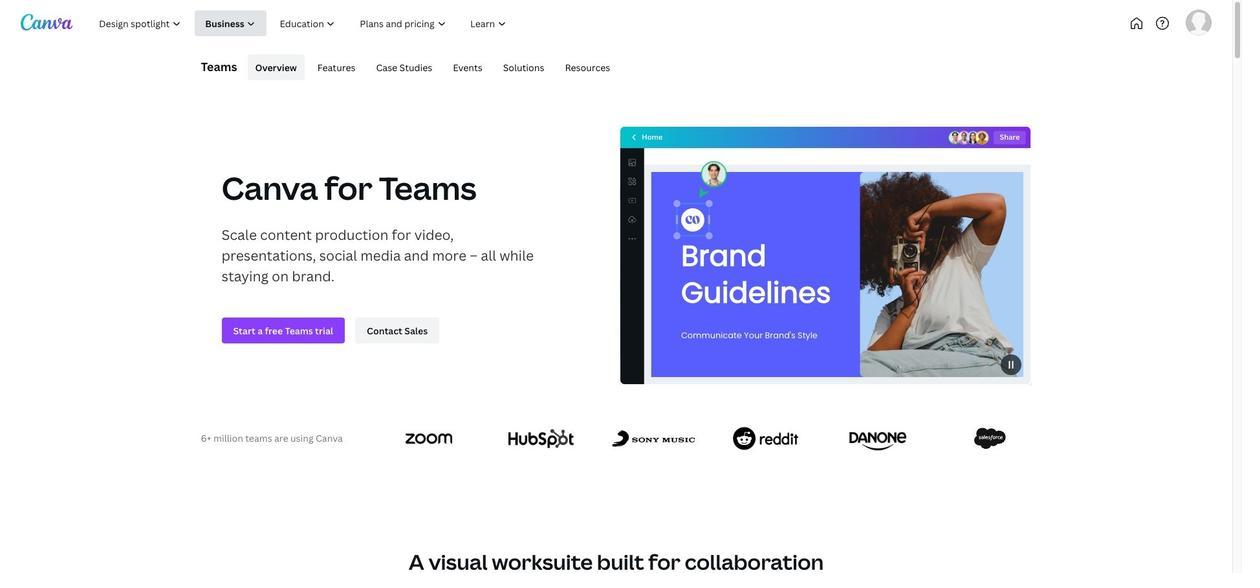 Task type: describe. For each thing, give the bounding box(es) containing it.
hubspot image
[[509, 429, 574, 448]]

top level navigation element
[[88, 10, 561, 36]]



Task type: vqa. For each thing, say whether or not it's contained in the screenshot.
Danone image
yes



Task type: locate. For each thing, give the bounding box(es) containing it.
sony music image
[[612, 430, 695, 447]]

reddit image
[[733, 427, 798, 450]]

menu bar
[[242, 54, 618, 80]]

zoom image
[[406, 433, 452, 444]]

danone image
[[850, 427, 906, 451]]



